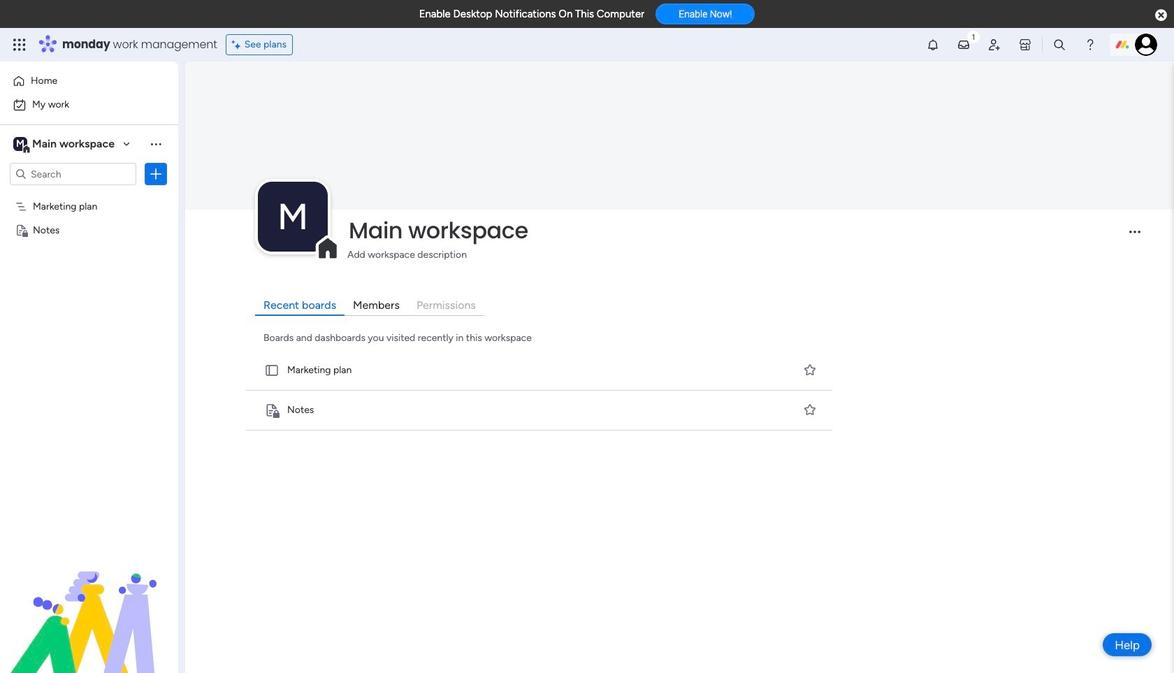 Task type: vqa. For each thing, say whether or not it's contained in the screenshot.
option
yes



Task type: locate. For each thing, give the bounding box(es) containing it.
quick search results list box
[[243, 351, 837, 431]]

see plans image
[[232, 37, 245, 52]]

workspace selection element
[[13, 136, 117, 154]]

notifications image
[[927, 38, 941, 52]]

None field
[[345, 216, 1118, 245]]

list box
[[0, 191, 178, 430]]

1 vertical spatial option
[[8, 94, 170, 116]]

add to favorites image
[[804, 403, 818, 417]]

Search in workspace field
[[29, 166, 117, 182]]

0 horizontal spatial private board image
[[15, 223, 28, 236]]

1 image
[[968, 29, 981, 44]]

workspace options image
[[149, 137, 163, 151]]

option
[[8, 70, 170, 92], [8, 94, 170, 116], [0, 193, 178, 196]]

private board image
[[15, 223, 28, 236], [264, 403, 280, 418]]

1 horizontal spatial private board image
[[264, 403, 280, 418]]

options image
[[149, 167, 163, 181]]

0 vertical spatial private board image
[[15, 223, 28, 236]]

dapulse close image
[[1156, 8, 1168, 22]]

1 vertical spatial private board image
[[264, 403, 280, 418]]

add to favorites image
[[804, 363, 818, 377]]



Task type: describe. For each thing, give the bounding box(es) containing it.
workspace image
[[13, 136, 27, 152]]

0 vertical spatial option
[[8, 70, 170, 92]]

2 vertical spatial option
[[0, 193, 178, 196]]

search everything image
[[1053, 38, 1067, 52]]

public board image
[[264, 363, 280, 378]]

kendall parks image
[[1136, 34, 1158, 56]]

v2 ellipsis image
[[1130, 231, 1141, 243]]

help image
[[1084, 38, 1098, 52]]

select product image
[[13, 38, 27, 52]]

lottie animation element
[[0, 532, 178, 674]]

lottie animation image
[[0, 532, 178, 674]]

monday marketplace image
[[1019, 38, 1033, 52]]

invite members image
[[988, 38, 1002, 52]]

workspace image
[[258, 182, 328, 252]]

update feed image
[[957, 38, 971, 52]]



